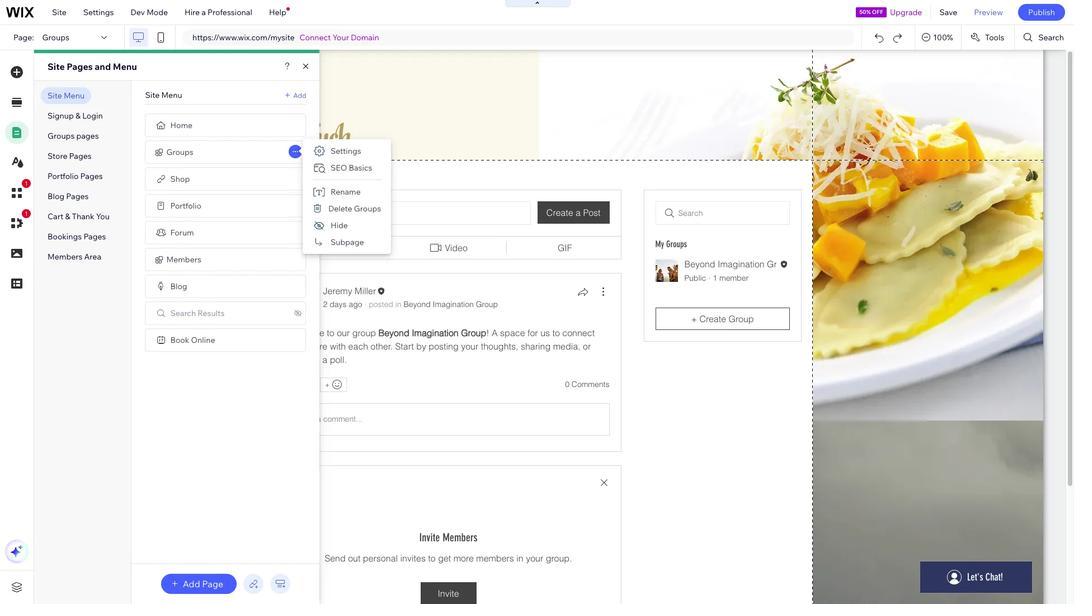 Task type: locate. For each thing, give the bounding box(es) containing it.
preview
[[975, 7, 1004, 17]]

results
[[198, 308, 225, 319]]

area
[[84, 252, 101, 262]]

1 horizontal spatial &
[[76, 111, 81, 121]]

help
[[269, 7, 286, 17]]

&
[[76, 111, 81, 121], [65, 212, 70, 222]]

login
[[82, 111, 103, 121]]

your
[[333, 32, 349, 43]]

search inside button
[[1039, 32, 1065, 43]]

1 vertical spatial portfolio
[[170, 201, 201, 211]]

groups
[[42, 32, 69, 43], [48, 131, 75, 141], [167, 147, 194, 157], [354, 204, 381, 214]]

search
[[1039, 32, 1065, 43], [170, 308, 196, 319]]

& for signup
[[76, 111, 81, 121]]

members down forum
[[167, 255, 201, 265]]

0 vertical spatial blog
[[48, 191, 64, 202]]

save
[[940, 7, 958, 17]]

pages up the "cart & thank you"
[[66, 191, 89, 202]]

portfolio up forum
[[170, 201, 201, 211]]

1 vertical spatial settings
[[331, 146, 361, 156]]

save button
[[932, 0, 966, 25]]

& left login
[[76, 111, 81, 121]]

0 horizontal spatial add
[[183, 579, 200, 590]]

blog up cart
[[48, 191, 64, 202]]

seo
[[331, 163, 347, 173]]

portfolio for portfolio pages
[[48, 171, 79, 181]]

bookings pages
[[48, 232, 106, 242]]

you
[[96, 212, 110, 222]]

0 vertical spatial add
[[293, 91, 306, 99]]

1 vertical spatial add
[[183, 579, 200, 590]]

mode
[[147, 7, 168, 17]]

store
[[48, 151, 67, 161]]

blog
[[48, 191, 64, 202], [170, 282, 187, 292]]

pages
[[67, 61, 93, 72], [69, 151, 92, 161], [80, 171, 103, 181], [66, 191, 89, 202], [84, 232, 106, 242]]

1 horizontal spatial blog
[[170, 282, 187, 292]]

add
[[293, 91, 306, 99], [183, 579, 200, 590]]

search up book
[[170, 308, 196, 319]]

add page button
[[161, 574, 237, 594]]

members down "bookings"
[[48, 252, 83, 262]]

tools button
[[962, 25, 1015, 50]]

1 vertical spatial blog
[[170, 282, 187, 292]]

members area
[[48, 252, 101, 262]]

1 horizontal spatial site menu
[[145, 90, 182, 100]]

signup & login
[[48, 111, 103, 121]]

pages down store pages
[[80, 171, 103, 181]]

groups up site pages and menu
[[42, 32, 69, 43]]

site menu up the home
[[145, 90, 182, 100]]

search for search results
[[170, 308, 196, 319]]

1 vertical spatial search
[[170, 308, 196, 319]]

hire a professional
[[185, 7, 252, 17]]

add for add page
[[183, 579, 200, 590]]

menu up signup & login
[[64, 91, 85, 101]]

search down publish
[[1039, 32, 1065, 43]]

menu right and
[[113, 61, 137, 72]]

dev mode
[[131, 7, 168, 17]]

hire
[[185, 7, 200, 17]]

site
[[52, 7, 67, 17], [48, 61, 65, 72], [145, 90, 160, 100], [48, 91, 62, 101]]

1 horizontal spatial menu
[[113, 61, 137, 72]]

portfolio pages
[[48, 171, 103, 181]]

0 horizontal spatial &
[[65, 212, 70, 222]]

1 horizontal spatial add
[[293, 91, 306, 99]]

portfolio up blog pages
[[48, 171, 79, 181]]

book online
[[170, 335, 215, 345]]

publish button
[[1019, 4, 1066, 21]]

members
[[48, 252, 83, 262], [167, 255, 201, 265]]

menu up the home
[[161, 90, 182, 100]]

portfolio
[[48, 171, 79, 181], [170, 201, 201, 211]]

& right cart
[[65, 212, 70, 222]]

0 horizontal spatial portfolio
[[48, 171, 79, 181]]

site menu
[[145, 90, 182, 100], [48, 91, 85, 101]]

basics
[[349, 163, 372, 173]]

off
[[873, 8, 884, 16]]

shop
[[170, 174, 190, 184]]

0 horizontal spatial members
[[48, 252, 83, 262]]

seo basics
[[331, 163, 372, 173]]

1 vertical spatial &
[[65, 212, 70, 222]]

0 horizontal spatial blog
[[48, 191, 64, 202]]

0 vertical spatial &
[[76, 111, 81, 121]]

1 horizontal spatial search
[[1039, 32, 1065, 43]]

add inside add page button
[[183, 579, 200, 590]]

50%
[[860, 8, 871, 16]]

0 vertical spatial portfolio
[[48, 171, 79, 181]]

pages for bookings
[[84, 232, 106, 242]]

1 horizontal spatial members
[[167, 255, 201, 265]]

pages left and
[[67, 61, 93, 72]]

pages up 'portfolio pages'
[[69, 151, 92, 161]]

0 vertical spatial search
[[1039, 32, 1065, 43]]

0 vertical spatial settings
[[83, 7, 114, 17]]

groups down signup
[[48, 131, 75, 141]]

delete groups
[[329, 204, 381, 214]]

site menu up signup
[[48, 91, 85, 101]]

blog up search results
[[170, 282, 187, 292]]

menu
[[113, 61, 137, 72], [161, 90, 182, 100], [64, 91, 85, 101]]

settings left the dev
[[83, 7, 114, 17]]

0 horizontal spatial search
[[170, 308, 196, 319]]

publish
[[1029, 7, 1056, 17]]

pages up area
[[84, 232, 106, 242]]

1 horizontal spatial portfolio
[[170, 201, 201, 211]]

settings
[[83, 7, 114, 17], [331, 146, 361, 156]]

0 horizontal spatial site menu
[[48, 91, 85, 101]]

settings up seo basics
[[331, 146, 361, 156]]



Task type: vqa. For each thing, say whether or not it's contained in the screenshot.
the Signup & Login
yes



Task type: describe. For each thing, give the bounding box(es) containing it.
home
[[170, 120, 193, 130]]

pages for portfolio
[[80, 171, 103, 181]]

subpage
[[331, 237, 364, 247]]

bookings
[[48, 232, 82, 242]]

pages for site
[[67, 61, 93, 72]]

tools
[[986, 32, 1005, 43]]

pages
[[76, 131, 99, 141]]

connect
[[300, 32, 331, 43]]

1 horizontal spatial settings
[[331, 146, 361, 156]]

& for cart
[[65, 212, 70, 222]]

book
[[170, 335, 189, 345]]

members for members area
[[48, 252, 83, 262]]

and
[[95, 61, 111, 72]]

upgrade
[[891, 7, 923, 17]]

https://www.wix.com/mysite connect your domain
[[193, 32, 379, 43]]

signup
[[48, 111, 74, 121]]

add page
[[183, 579, 223, 590]]

store pages
[[48, 151, 92, 161]]

pages for store
[[69, 151, 92, 161]]

cart
[[48, 212, 63, 222]]

domain
[[351, 32, 379, 43]]

0 horizontal spatial menu
[[64, 91, 85, 101]]

page
[[202, 579, 223, 590]]

forum
[[170, 228, 194, 238]]

thank
[[72, 212, 94, 222]]

professional
[[208, 7, 252, 17]]

groups up shop
[[167, 147, 194, 157]]

rename
[[331, 187, 361, 197]]

blog pages
[[48, 191, 89, 202]]

hide
[[331, 221, 348, 231]]

0 horizontal spatial settings
[[83, 7, 114, 17]]

search results
[[170, 308, 225, 319]]

blog for blog pages
[[48, 191, 64, 202]]

blog for blog
[[170, 282, 187, 292]]

portfolio for portfolio
[[170, 201, 201, 211]]

50% off
[[860, 8, 884, 16]]

members for members
[[167, 255, 201, 265]]

groups pages
[[48, 131, 99, 141]]

https://www.wix.com/mysite
[[193, 32, 295, 43]]

online
[[191, 335, 215, 345]]

100%
[[934, 32, 954, 43]]

search button
[[1016, 25, 1075, 50]]

add for add
[[293, 91, 306, 99]]

site pages and menu
[[48, 61, 137, 72]]

groups right delete
[[354, 204, 381, 214]]

a
[[202, 7, 206, 17]]

pages for blog
[[66, 191, 89, 202]]

delete
[[329, 204, 352, 214]]

search for search
[[1039, 32, 1065, 43]]

preview button
[[966, 0, 1012, 25]]

100% button
[[916, 25, 962, 50]]

dev
[[131, 7, 145, 17]]

cart & thank you
[[48, 212, 110, 222]]

2 horizontal spatial menu
[[161, 90, 182, 100]]



